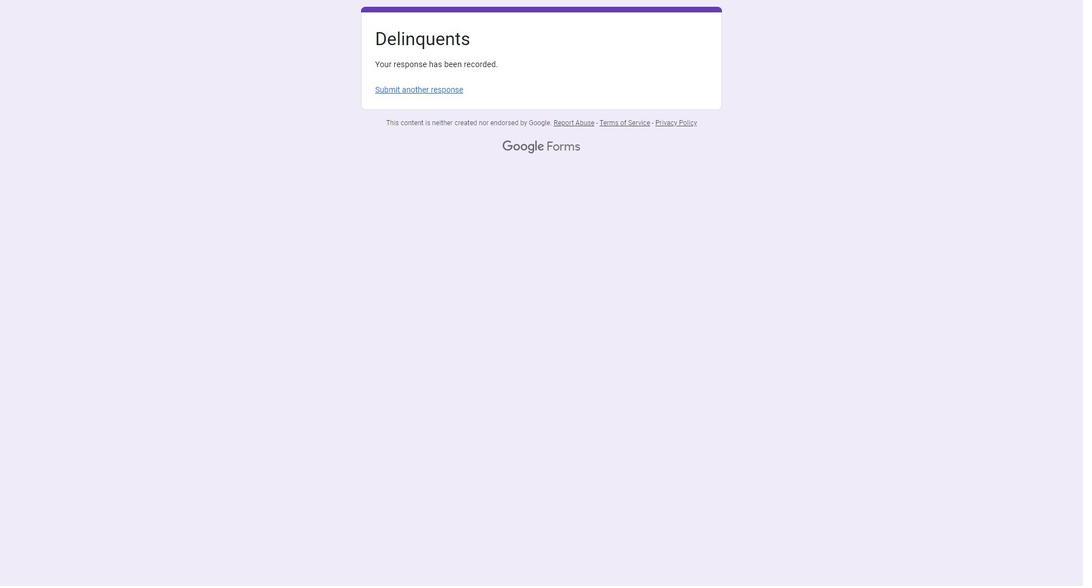 Task type: vqa. For each thing, say whether or not it's contained in the screenshot.
topmost the "text"
no



Task type: locate. For each thing, give the bounding box(es) containing it.
heading
[[375, 28, 708, 59]]

google image
[[503, 141, 545, 154]]



